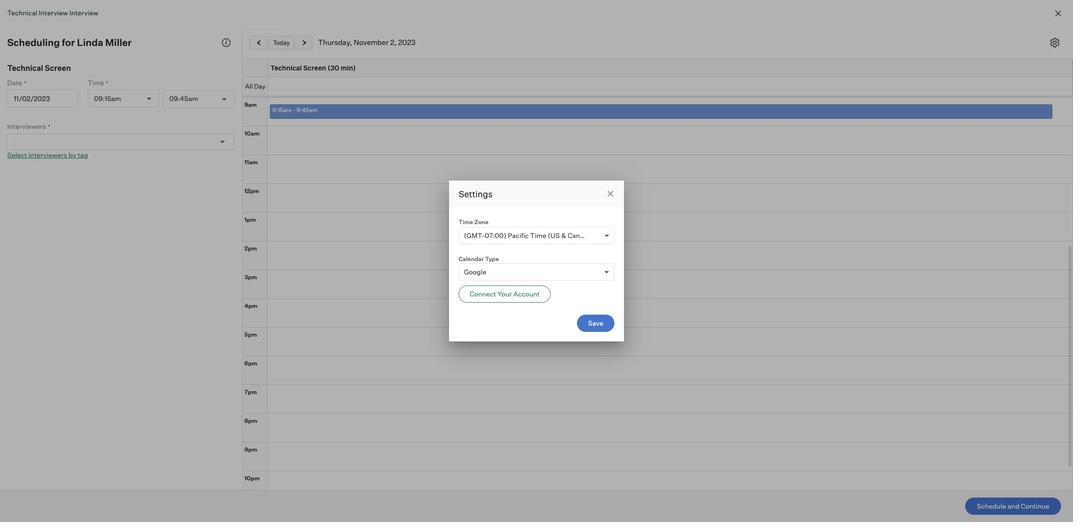 Task type: vqa. For each thing, say whether or not it's contained in the screenshot.
the viewed
no



Task type: locate. For each thing, give the bounding box(es) containing it.
1 horizontal spatial interview
[[69, 9, 98, 17]]

canada)
[[568, 231, 594, 240]]

screen left (30
[[303, 64, 326, 72]]

all day
[[245, 82, 266, 90]]

time down linda
[[88, 78, 104, 87]]

1 horizontal spatial screen
[[303, 64, 326, 72]]

screen
[[45, 63, 71, 73], [303, 64, 326, 72]]

1 vertical spatial time
[[459, 219, 473, 226]]

9am
[[245, 101, 257, 108]]

time left (us
[[530, 231, 547, 240]]

schedule and continue
[[977, 503, 1050, 511]]

candidate details image
[[222, 38, 231, 47]]

pacific
[[508, 231, 529, 240]]

right single arrow image
[[301, 40, 308, 46]]

technical interview interview
[[7, 9, 98, 17]]

9pm
[[245, 446, 257, 453]]

interview up for
[[39, 9, 68, 17]]

linda
[[77, 36, 103, 48]]

5pm
[[245, 331, 257, 338]]

date
[[7, 78, 22, 87]]

3pm
[[245, 274, 257, 281]]

2 interview from the left
[[69, 9, 98, 17]]

4pm
[[245, 302, 258, 310]]

interviewers
[[28, 151, 67, 159]]

technical screen
[[7, 63, 71, 73]]

9:45am
[[297, 106, 318, 114]]

0 vertical spatial time
[[88, 78, 104, 87]]

0 horizontal spatial interview
[[39, 9, 68, 17]]

select
[[7, 151, 27, 159]]

6pm
[[245, 360, 257, 367]]

11am
[[245, 158, 258, 166]]

0 horizontal spatial screen
[[45, 63, 71, 73]]

google option
[[464, 268, 487, 276]]

2pm
[[245, 245, 257, 252]]

technical up scheduling
[[7, 9, 37, 17]]

interview
[[39, 9, 68, 17], [69, 9, 98, 17]]

by
[[69, 151, 76, 159]]

account
[[514, 290, 540, 298]]

2 horizontal spatial time
[[530, 231, 547, 240]]

2023
[[398, 38, 416, 47]]

type
[[485, 255, 499, 263]]

07:00)
[[485, 231, 507, 240]]

calendar type
[[459, 255, 499, 263]]

close image
[[1053, 8, 1065, 19]]

and
[[1008, 503, 1020, 511]]

technical down today
[[270, 64, 302, 72]]

1 interview from the left
[[39, 9, 68, 17]]

2 vertical spatial time
[[530, 231, 547, 240]]

technical
[[7, 9, 37, 17], [7, 63, 43, 73], [270, 64, 302, 72]]

technical for technical screen
[[7, 63, 43, 73]]

interview up linda
[[69, 9, 98, 17]]

1 horizontal spatial time
[[459, 219, 473, 226]]

screen down for
[[45, 63, 71, 73]]

time
[[88, 78, 104, 87], [459, 219, 473, 226], [530, 231, 547, 240]]

connect your account
[[470, 290, 540, 298]]

settings dialog
[[449, 181, 624, 342]]

2,
[[390, 38, 397, 47]]

today
[[273, 39, 290, 46]]

(gmt-
[[464, 231, 485, 240]]

min)
[[341, 64, 356, 72]]

9:15am - 9:45am
[[272, 106, 318, 114]]

technical for technical interview interview
[[7, 9, 37, 17]]

time for time zone
[[459, 219, 473, 226]]

&
[[562, 231, 567, 240]]

0 horizontal spatial time
[[88, 78, 104, 87]]

technical up date on the left of the page
[[7, 63, 43, 73]]

screen for technical screen (30 min)
[[303, 64, 326, 72]]

time left zone in the top left of the page
[[459, 219, 473, 226]]

tag
[[78, 151, 88, 159]]

all
[[245, 82, 253, 90]]



Task type: describe. For each thing, give the bounding box(es) containing it.
select interviewers by tag link
[[7, 151, 88, 159]]

continue
[[1022, 503, 1050, 511]]

for
[[62, 36, 75, 48]]

save button
[[577, 315, 615, 332]]

select interviewers by tag
[[7, 151, 88, 159]]

schedule
[[977, 503, 1007, 511]]

miller
[[105, 36, 132, 48]]

thursday, november 2, 2023
[[318, 38, 416, 47]]

1pm
[[245, 216, 256, 223]]

day
[[254, 82, 266, 90]]

calendar
[[459, 255, 484, 263]]

12pm
[[245, 187, 259, 194]]

schedule and continue button
[[966, 498, 1062, 516]]

connect
[[470, 290, 496, 298]]

time zone
[[459, 219, 489, 226]]

8pm
[[245, 417, 257, 425]]

settings image
[[1051, 38, 1060, 47]]

(30
[[328, 64, 339, 72]]

interviewers
[[7, 122, 46, 130]]

settings
[[459, 189, 493, 199]]

your
[[498, 290, 512, 298]]

google
[[464, 268, 487, 276]]

thursday,
[[318, 38, 352, 47]]

scheduling for linda miller
[[7, 36, 132, 48]]

(gmt-07:00) pacific time (us & canada) option
[[464, 231, 594, 240]]

10am
[[245, 130, 260, 137]]

9:15am
[[272, 106, 292, 114]]

left single arrow image
[[255, 40, 263, 46]]

time for time
[[88, 78, 104, 87]]

scheduling
[[7, 36, 60, 48]]

save
[[588, 319, 604, 328]]

11/02/2023
[[14, 94, 50, 103]]

technical screen (30 min)
[[270, 64, 356, 72]]

(gmt-07:00) pacific time (us & canada)
[[464, 231, 594, 240]]

connect your account link
[[459, 286, 551, 303]]

(us
[[548, 231, 560, 240]]

10pm
[[245, 475, 260, 482]]

connect your account button
[[459, 286, 551, 303]]

screen for technical screen
[[45, 63, 71, 73]]

-
[[293, 106, 296, 114]]

zone
[[475, 219, 489, 226]]

today button
[[269, 36, 294, 49]]

november
[[354, 38, 389, 47]]

9:15am - 9:45am link
[[270, 105, 1053, 119]]

7pm
[[245, 389, 257, 396]]



